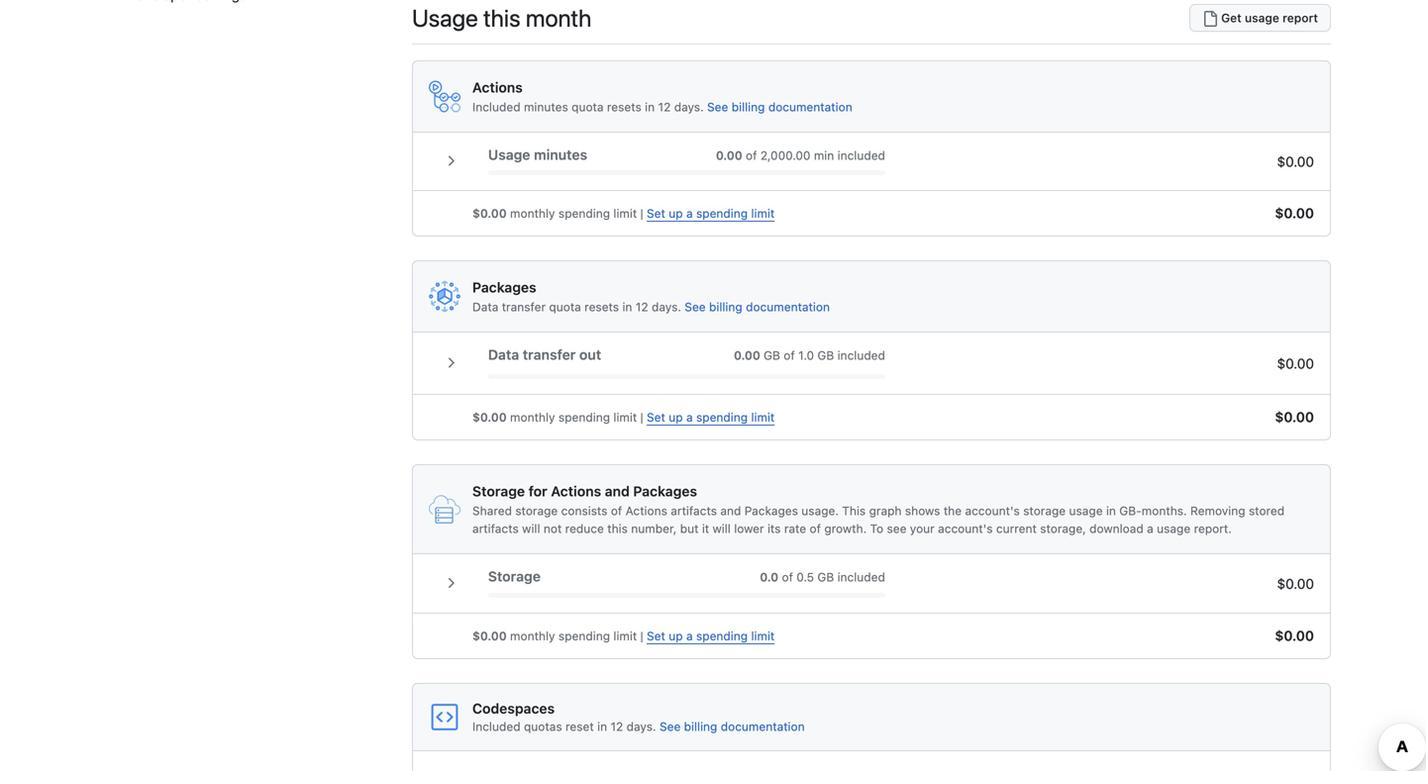 Task type: describe. For each thing, give the bounding box(es) containing it.
storage for storage
[[488, 569, 541, 585]]

0.0 of 0.5 gb included
[[760, 571, 886, 585]]

removing
[[1191, 504, 1246, 518]]

download
[[1090, 522, 1144, 536]]

monthly for transfer
[[510, 411, 555, 425]]

1 vertical spatial account's
[[939, 522, 993, 536]]

codespaces
[[473, 701, 555, 717]]

12 for usage minutes
[[658, 100, 671, 114]]

1 horizontal spatial usage
[[1158, 522, 1191, 536]]

1 horizontal spatial actions
[[551, 484, 602, 500]]

0 vertical spatial artifacts
[[671, 504, 717, 518]]

0 horizontal spatial and
[[605, 484, 630, 500]]

up for minutes
[[669, 207, 683, 220]]

usage.
[[802, 504, 839, 518]]

of left 0.5
[[782, 571, 794, 585]]

data transfer out
[[488, 347, 602, 363]]

to
[[871, 522, 884, 536]]

3 set up a spending limit link from the top
[[647, 630, 775, 644]]

days. for data transfer out
[[652, 300, 682, 314]]

lower
[[734, 522, 765, 536]]

not
[[544, 522, 562, 536]]

1 horizontal spatial and
[[721, 504, 742, 518]]

codespaces image
[[429, 702, 461, 734]]

get usage report button
[[1190, 4, 1332, 32]]

set for transfer
[[647, 411, 666, 425]]

set for minutes
[[647, 207, 666, 220]]

0.0
[[760, 571, 779, 585]]

a for actions
[[687, 207, 693, 220]]

0.00 for usage minutes
[[716, 149, 743, 163]]

1 vertical spatial data
[[488, 347, 519, 363]]

usage this month
[[412, 4, 592, 32]]

days. for usage minutes
[[675, 100, 704, 114]]

gb right 1.0
[[818, 349, 835, 363]]

billing for data transfer out
[[710, 300, 743, 314]]

see billing documentation link for usage minutes
[[708, 100, 853, 114]]

2 included from the top
[[838, 349, 886, 363]]

0 horizontal spatial this
[[484, 4, 521, 32]]

quotas
[[524, 720, 562, 734]]

2 will from the left
[[713, 522, 731, 536]]

documentation inside 'codespaces included quotas reset in 12 days. see billing documentation'
[[721, 720, 805, 734]]

3 monthly from the top
[[510, 630, 555, 644]]

2 vertical spatial packages
[[745, 504, 799, 518]]

1 storage from the left
[[516, 504, 558, 518]]

min
[[814, 149, 835, 163]]

gb-
[[1120, 504, 1142, 518]]

storage for actions and packages shared storage consists of actions artifacts and packages usage. this graph shows the account's storage usage in gb-months. removing stored artifacts will not reduce this number, but it will lower its rate of growth. to see your account's current storage, download a usage report.
[[473, 484, 1285, 536]]

usage inside button
[[1246, 11, 1280, 25]]

12 for data transfer out
[[636, 300, 649, 314]]

for
[[529, 484, 548, 500]]

$0.00 monthly spending limit | set up a spending limit for transfer
[[473, 411, 775, 425]]

it
[[702, 522, 710, 536]]

see
[[887, 522, 907, 536]]

graph
[[870, 504, 902, 518]]

packages image
[[429, 281, 461, 313]]

file image
[[1203, 11, 1219, 27]]

gb left 1.0
[[764, 349, 781, 363]]

quota for minutes
[[572, 100, 604, 114]]

see billing documentation link for data transfer out
[[685, 300, 830, 314]]

storage,
[[1041, 522, 1087, 536]]

consists
[[561, 504, 608, 518]]

of left 2,000.00
[[746, 149, 758, 163]]

2,000.00
[[761, 149, 811, 163]]

$0.00 monthly spending limit | set up a spending limit for minutes
[[473, 207, 775, 220]]

0 vertical spatial account's
[[966, 504, 1020, 518]]

this
[[843, 504, 866, 518]]

actions inside actions included minutes quota resets in 12 days. see billing documentation
[[473, 79, 523, 96]]

in inside storage for actions and packages shared storage consists of actions artifacts and packages usage. this graph shows the account's storage usage in gb-months. removing stored artifacts will not reduce this number, but it will lower its rate of growth. to see your account's current storage, download a usage report.
[[1107, 504, 1117, 518]]

a for packages
[[687, 411, 693, 425]]

1 vertical spatial transfer
[[523, 347, 576, 363]]

in inside actions included minutes quota resets in 12 days. see billing documentation
[[645, 100, 655, 114]]

report
[[1283, 11, 1319, 25]]

0.00 of 2,000.00 min included
[[716, 149, 886, 163]]

storage for storage for actions and packages shared storage consists of actions artifacts and packages usage. this graph shows the account's storage usage in gb-months. removing stored artifacts will not reduce this number, but it will lower its rate of growth. to see your account's current storage, download a usage report.
[[473, 484, 525, 500]]

resets for usage minutes
[[607, 100, 642, 114]]

report.
[[1195, 522, 1233, 536]]

included for resets
[[838, 149, 886, 163]]

of right consists
[[611, 504, 623, 518]]

number,
[[631, 522, 677, 536]]

growth.
[[825, 522, 867, 536]]

a for storage for actions and packages
[[687, 630, 693, 644]]

see inside 'codespaces included quotas reset in 12 days. see billing documentation'
[[660, 720, 681, 734]]

get usage report
[[1219, 11, 1319, 25]]

quota for transfer
[[549, 300, 581, 314]]

this inside storage for actions and packages shared storage consists of actions artifacts and packages usage. this graph shows the account's storage usage in gb-months. removing stored artifacts will not reduce this number, but it will lower its rate of growth. to see your account's current storage, download a usage report.
[[608, 522, 628, 536]]

3 | from the top
[[641, 630, 644, 644]]

usage for usage this month
[[412, 4, 478, 32]]



Task type: vqa. For each thing, say whether or not it's contained in the screenshot.
the rightmost None
no



Task type: locate. For each thing, give the bounding box(es) containing it.
0 vertical spatial |
[[641, 207, 644, 220]]

2 vertical spatial documentation
[[721, 720, 805, 734]]

included for codespaces
[[473, 720, 521, 734]]

0 vertical spatial chevron right image
[[443, 355, 459, 371]]

packages right packages icon
[[473, 279, 537, 296]]

and up the lower
[[721, 504, 742, 518]]

1 vertical spatial resets
[[585, 300, 619, 314]]

minutes inside actions included minutes quota resets in 12 days. see billing documentation
[[524, 100, 569, 114]]

documentation inside actions included minutes quota resets in 12 days. see billing documentation
[[769, 100, 853, 114]]

storage down for
[[516, 504, 558, 518]]

packages
[[473, 279, 537, 296], [634, 484, 698, 500], [745, 504, 799, 518]]

codespaces included quotas reset in 12 days. see billing documentation
[[473, 701, 805, 734]]

1 horizontal spatial see
[[685, 300, 706, 314]]

|
[[641, 207, 644, 220], [641, 411, 644, 425], [641, 630, 644, 644]]

actions right actions image
[[473, 79, 523, 96]]

limit
[[614, 207, 637, 220], [752, 207, 775, 220], [614, 411, 637, 425], [752, 411, 775, 425], [614, 630, 637, 644], [752, 630, 775, 644]]

this
[[484, 4, 521, 32], [608, 522, 628, 536]]

1 vertical spatial usage
[[488, 147, 531, 163]]

1 horizontal spatial will
[[713, 522, 731, 536]]

billing inside actions included minutes quota resets in 12 days. see billing documentation
[[732, 100, 765, 114]]

1 vertical spatial artifacts
[[473, 522, 519, 536]]

1 vertical spatial see
[[685, 300, 706, 314]]

3 set from the top
[[647, 630, 666, 644]]

1 horizontal spatial 12
[[636, 300, 649, 314]]

1 vertical spatial chevron right image
[[443, 576, 459, 592]]

| for transfer
[[641, 411, 644, 425]]

0 vertical spatial minutes
[[524, 100, 569, 114]]

1 vertical spatial 0.00
[[734, 349, 761, 363]]

see inside actions included minutes quota resets in 12 days. see billing documentation
[[708, 100, 729, 114]]

shows
[[906, 504, 941, 518]]

resets inside actions included minutes quota resets in 12 days. see billing documentation
[[607, 100, 642, 114]]

reset
[[566, 720, 594, 734]]

0 vertical spatial and
[[605, 484, 630, 500]]

billing inside packages data transfer quota resets in 12 days. see billing documentation
[[710, 300, 743, 314]]

2 vertical spatial see
[[660, 720, 681, 734]]

data right packages icon
[[473, 300, 499, 314]]

2 vertical spatial |
[[641, 630, 644, 644]]

0 vertical spatial billing
[[732, 100, 765, 114]]

0 vertical spatial up
[[669, 207, 683, 220]]

0 horizontal spatial packages
[[473, 279, 537, 296]]

0 vertical spatial monthly
[[510, 207, 555, 220]]

will right it
[[713, 522, 731, 536]]

transfer up data transfer out at the top of the page
[[502, 300, 546, 314]]

packages inside packages data transfer quota resets in 12 days. see billing documentation
[[473, 279, 537, 296]]

1 monthly from the top
[[510, 207, 555, 220]]

1 vertical spatial $0.00 monthly spending limit | set up a spending limit
[[473, 411, 775, 425]]

quota inside packages data transfer quota resets in 12 days. see billing documentation
[[549, 300, 581, 314]]

0 vertical spatial data
[[473, 300, 499, 314]]

1 horizontal spatial storage
[[1024, 504, 1066, 518]]

2 set from the top
[[647, 411, 666, 425]]

transfer inside packages data transfer quota resets in 12 days. see billing documentation
[[502, 300, 546, 314]]

included
[[473, 100, 521, 114], [473, 720, 521, 734]]

2 vertical spatial actions
[[626, 504, 668, 518]]

12
[[658, 100, 671, 114], [636, 300, 649, 314], [611, 720, 624, 734]]

| for minutes
[[641, 207, 644, 220]]

2 vertical spatial usage
[[1158, 522, 1191, 536]]

chevron right image down storage for actions and packages image
[[443, 576, 459, 592]]

usage for usage minutes
[[488, 147, 531, 163]]

$0.00 monthly spending limit | set up a spending limit up 'codespaces included quotas reset in 12 days. see billing documentation'
[[473, 630, 775, 644]]

billing inside 'codespaces included quotas reset in 12 days. see billing documentation'
[[684, 720, 718, 734]]

see for usage minutes
[[708, 100, 729, 114]]

1 will from the left
[[522, 522, 541, 536]]

0 horizontal spatial usage
[[412, 4, 478, 32]]

1 horizontal spatial packages
[[634, 484, 698, 500]]

up
[[669, 207, 683, 220], [669, 411, 683, 425], [669, 630, 683, 644]]

chevron right image for storage
[[443, 576, 459, 592]]

1 vertical spatial billing
[[710, 300, 743, 314]]

2 vertical spatial set
[[647, 630, 666, 644]]

usage down months.
[[1158, 522, 1191, 536]]

$0.00
[[1278, 154, 1315, 170], [1276, 205, 1315, 221], [473, 207, 507, 220], [1278, 356, 1315, 372], [1276, 409, 1315, 426], [473, 411, 507, 425], [1278, 576, 1315, 593], [1276, 628, 1315, 645], [473, 630, 507, 644]]

0.00
[[716, 149, 743, 163], [734, 349, 761, 363]]

monthly down usage minutes
[[510, 207, 555, 220]]

1 vertical spatial documentation
[[746, 300, 830, 314]]

1 vertical spatial up
[[669, 411, 683, 425]]

storage up shared
[[473, 484, 525, 500]]

0 vertical spatial quota
[[572, 100, 604, 114]]

see billing documentation link
[[708, 100, 853, 114], [685, 300, 830, 314], [657, 720, 805, 734]]

monthly up codespaces
[[510, 630, 555, 644]]

storage
[[473, 484, 525, 500], [488, 569, 541, 585]]

resets
[[607, 100, 642, 114], [585, 300, 619, 314]]

account's up current at the right
[[966, 504, 1020, 518]]

1 | from the top
[[641, 207, 644, 220]]

chevron right image
[[443, 355, 459, 371], [443, 576, 459, 592]]

reduce
[[565, 522, 604, 536]]

0 vertical spatial included
[[838, 149, 886, 163]]

included inside 'codespaces included quotas reset in 12 days. see billing documentation'
[[473, 720, 521, 734]]

2 vertical spatial monthly
[[510, 630, 555, 644]]

days. inside actions included minutes quota resets in 12 days. see billing documentation
[[675, 100, 704, 114]]

2 horizontal spatial actions
[[626, 504, 668, 518]]

actions image
[[429, 81, 461, 112]]

billing for usage minutes
[[732, 100, 765, 114]]

data
[[473, 300, 499, 314], [488, 347, 519, 363]]

3 included from the top
[[838, 571, 886, 585]]

$0.00 monthly spending limit | set up a spending limit
[[473, 207, 775, 220], [473, 411, 775, 425], [473, 630, 775, 644]]

monthly
[[510, 207, 555, 220], [510, 411, 555, 425], [510, 630, 555, 644]]

gb right 0.5
[[818, 571, 835, 585]]

0 vertical spatial 12
[[658, 100, 671, 114]]

1 vertical spatial minutes
[[534, 147, 588, 163]]

your
[[910, 522, 935, 536]]

0.00 left 2,000.00
[[716, 149, 743, 163]]

1 vertical spatial included
[[473, 720, 521, 734]]

quota
[[572, 100, 604, 114], [549, 300, 581, 314]]

1 vertical spatial packages
[[634, 484, 698, 500]]

this left month
[[484, 4, 521, 32]]

usage
[[412, 4, 478, 32], [488, 147, 531, 163]]

1 vertical spatial set
[[647, 411, 666, 425]]

1 vertical spatial |
[[641, 411, 644, 425]]

actions
[[473, 79, 523, 96], [551, 484, 602, 500], [626, 504, 668, 518]]

included right min
[[838, 149, 886, 163]]

0 vertical spatial 0.00
[[716, 149, 743, 163]]

included right 1.0
[[838, 349, 886, 363]]

1 vertical spatial storage
[[488, 569, 541, 585]]

chevron right image down packages icon
[[443, 355, 459, 371]]

0 horizontal spatial artifacts
[[473, 522, 519, 536]]

3 $0.00 monthly spending limit | set up a spending limit from the top
[[473, 630, 775, 644]]

1 set up a spending limit link from the top
[[647, 207, 775, 220]]

2 horizontal spatial packages
[[745, 504, 799, 518]]

its
[[768, 522, 781, 536]]

in inside 'codespaces included quotas reset in 12 days. see billing documentation'
[[598, 720, 607, 734]]

0 vertical spatial transfer
[[502, 300, 546, 314]]

and up consists
[[605, 484, 630, 500]]

included for packages
[[838, 571, 886, 585]]

2 vertical spatial $0.00 monthly spending limit | set up a spending limit
[[473, 630, 775, 644]]

0 vertical spatial this
[[484, 4, 521, 32]]

set up a spending limit link
[[647, 207, 775, 220], [647, 411, 775, 425], [647, 630, 775, 644]]

a
[[687, 207, 693, 220], [687, 411, 693, 425], [1148, 522, 1154, 536], [687, 630, 693, 644]]

1 vertical spatial see billing documentation link
[[685, 300, 830, 314]]

1 vertical spatial usage
[[1070, 504, 1103, 518]]

gb
[[764, 349, 781, 363], [818, 349, 835, 363], [818, 571, 835, 585]]

1 vertical spatial set up a spending limit link
[[647, 411, 775, 425]]

transfer
[[502, 300, 546, 314], [523, 347, 576, 363]]

of
[[746, 149, 758, 163], [784, 349, 795, 363], [611, 504, 623, 518], [810, 522, 821, 536], [782, 571, 794, 585]]

$0.00 monthly spending limit | set up a spending limit down out
[[473, 411, 775, 425]]

2 $0.00 monthly spending limit | set up a spending limit from the top
[[473, 411, 775, 425]]

0 vertical spatial actions
[[473, 79, 523, 96]]

2 horizontal spatial see
[[708, 100, 729, 114]]

0 horizontal spatial usage
[[1070, 504, 1103, 518]]

quota up data transfer out at the top of the page
[[549, 300, 581, 314]]

1 vertical spatial included
[[838, 349, 886, 363]]

0 horizontal spatial will
[[522, 522, 541, 536]]

1 horizontal spatial artifacts
[[671, 504, 717, 518]]

quota up usage minutes
[[572, 100, 604, 114]]

12 inside actions included minutes quota resets in 12 days. see billing documentation
[[658, 100, 671, 114]]

resets inside packages data transfer quota resets in 12 days. see billing documentation
[[585, 300, 619, 314]]

12 inside 'codespaces included quotas reset in 12 days. see billing documentation'
[[611, 720, 624, 734]]

2 vertical spatial days.
[[627, 720, 657, 734]]

rate
[[785, 522, 807, 536]]

1 vertical spatial days.
[[652, 300, 682, 314]]

actions up number,
[[626, 504, 668, 518]]

storage down shared
[[488, 569, 541, 585]]

2 horizontal spatial 12
[[658, 100, 671, 114]]

this right reduce
[[608, 522, 628, 536]]

month
[[526, 4, 592, 32]]

1 vertical spatial monthly
[[510, 411, 555, 425]]

0 vertical spatial see billing documentation link
[[708, 100, 853, 114]]

2 chevron right image from the top
[[443, 576, 459, 592]]

shared
[[473, 504, 512, 518]]

included down to
[[838, 571, 886, 585]]

will
[[522, 522, 541, 536], [713, 522, 731, 536]]

quota inside actions included minutes quota resets in 12 days. see billing documentation
[[572, 100, 604, 114]]

artifacts up 'but'
[[671, 504, 717, 518]]

1 horizontal spatial this
[[608, 522, 628, 536]]

current
[[997, 522, 1037, 536]]

storage
[[516, 504, 558, 518], [1024, 504, 1066, 518]]

set up a spending limit link for minutes
[[647, 207, 775, 220]]

days. inside 'codespaces included quotas reset in 12 days. see billing documentation'
[[627, 720, 657, 734]]

billing
[[732, 100, 765, 114], [710, 300, 743, 314], [684, 720, 718, 734]]

2 up from the top
[[669, 411, 683, 425]]

documentation inside packages data transfer quota resets in 12 days. see billing documentation
[[746, 300, 830, 314]]

2 vertical spatial 12
[[611, 720, 624, 734]]

storage up storage,
[[1024, 504, 1066, 518]]

included down codespaces
[[473, 720, 521, 734]]

storage for actions and packages image
[[429, 494, 461, 526]]

documentation for usage minutes
[[769, 100, 853, 114]]

$0.00 monthly spending limit | set up a spending limit up packages data transfer quota resets in 12 days. see billing documentation
[[473, 207, 775, 220]]

usage right the get
[[1246, 11, 1280, 25]]

usage up storage,
[[1070, 504, 1103, 518]]

actions included minutes quota resets in 12 days. see billing documentation
[[473, 79, 853, 114]]

see for data transfer out
[[685, 300, 706, 314]]

monthly down data transfer out at the top of the page
[[510, 411, 555, 425]]

artifacts
[[671, 504, 717, 518], [473, 522, 519, 536]]

0 vertical spatial $0.00 monthly spending limit | set up a spending limit
[[473, 207, 775, 220]]

months.
[[1142, 504, 1188, 518]]

3 up from the top
[[669, 630, 683, 644]]

1 $0.00 monthly spending limit | set up a spending limit from the top
[[473, 207, 775, 220]]

the
[[944, 504, 962, 518]]

actions up consists
[[551, 484, 602, 500]]

transfer left out
[[523, 347, 576, 363]]

1 up from the top
[[669, 207, 683, 220]]

0 vertical spatial resets
[[607, 100, 642, 114]]

1 included from the top
[[838, 149, 886, 163]]

documentation
[[769, 100, 853, 114], [746, 300, 830, 314], [721, 720, 805, 734]]

in inside packages data transfer quota resets in 12 days. see billing documentation
[[623, 300, 633, 314]]

usage
[[1246, 11, 1280, 25], [1070, 504, 1103, 518], [1158, 522, 1191, 536]]

chevron right image
[[443, 153, 459, 169]]

artifacts down shared
[[473, 522, 519, 536]]

but
[[680, 522, 699, 536]]

stored
[[1249, 504, 1285, 518]]

0 vertical spatial documentation
[[769, 100, 853, 114]]

2 included from the top
[[473, 720, 521, 734]]

days. inside packages data transfer quota resets in 12 days. see billing documentation
[[652, 300, 682, 314]]

0 horizontal spatial storage
[[516, 504, 558, 518]]

2 vertical spatial up
[[669, 630, 683, 644]]

0 horizontal spatial actions
[[473, 79, 523, 96]]

0.00 left 1.0
[[734, 349, 761, 363]]

1 horizontal spatial usage
[[488, 147, 531, 163]]

0 vertical spatial usage
[[412, 4, 478, 32]]

2 vertical spatial set up a spending limit link
[[647, 630, 775, 644]]

days.
[[675, 100, 704, 114], [652, 300, 682, 314], [627, 720, 657, 734]]

up for transfer
[[669, 411, 683, 425]]

usage right chevron right image on the left top
[[488, 147, 531, 163]]

2 vertical spatial billing
[[684, 720, 718, 734]]

1 chevron right image from the top
[[443, 355, 459, 371]]

usage minutes
[[488, 147, 588, 163]]

1 set from the top
[[647, 207, 666, 220]]

of down usage.
[[810, 522, 821, 536]]

documentation for data transfer out
[[746, 300, 830, 314]]

0 vertical spatial set
[[647, 207, 666, 220]]

packages up the "its"
[[745, 504, 799, 518]]

monthly for minutes
[[510, 207, 555, 220]]

chevron right image for data transfer out
[[443, 355, 459, 371]]

data inside packages data transfer quota resets in 12 days. see billing documentation
[[473, 300, 499, 314]]

0.00 for data transfer out
[[734, 349, 761, 363]]

1.0
[[799, 349, 815, 363]]

packages up number,
[[634, 484, 698, 500]]

1 vertical spatial 12
[[636, 300, 649, 314]]

0.00 gb of 1.0 gb included
[[734, 349, 886, 363]]

will left not
[[522, 522, 541, 536]]

in
[[645, 100, 655, 114], [623, 300, 633, 314], [1107, 504, 1117, 518], [598, 720, 607, 734]]

2 set up a spending limit link from the top
[[647, 411, 775, 425]]

data left out
[[488, 347, 519, 363]]

2 monthly from the top
[[510, 411, 555, 425]]

set up a spending limit link for transfer
[[647, 411, 775, 425]]

2 vertical spatial see billing documentation link
[[657, 720, 805, 734]]

12 inside packages data transfer quota resets in 12 days. see billing documentation
[[636, 300, 649, 314]]

0 horizontal spatial see
[[660, 720, 681, 734]]

0 vertical spatial see
[[708, 100, 729, 114]]

included for actions
[[473, 100, 521, 114]]

0 vertical spatial days.
[[675, 100, 704, 114]]

0 vertical spatial included
[[473, 100, 521, 114]]

minutes
[[524, 100, 569, 114], [534, 147, 588, 163]]

resets for data transfer out
[[585, 300, 619, 314]]

storage inside storage for actions and packages shared storage consists of actions artifacts and packages usage. this graph shows the account's storage usage in gb-months. removing stored artifacts will not reduce this number, but it will lower its rate of growth. to see your account's current storage, download a usage report.
[[473, 484, 525, 500]]

included
[[838, 149, 886, 163], [838, 349, 886, 363], [838, 571, 886, 585]]

2 vertical spatial included
[[838, 571, 886, 585]]

account's
[[966, 504, 1020, 518], [939, 522, 993, 536]]

1 included from the top
[[473, 100, 521, 114]]

spending
[[559, 207, 610, 220], [697, 207, 748, 220], [559, 411, 610, 425], [697, 411, 748, 425], [559, 630, 610, 644], [697, 630, 748, 644]]

included inside actions included minutes quota resets in 12 days. see billing documentation
[[473, 100, 521, 114]]

set
[[647, 207, 666, 220], [647, 411, 666, 425], [647, 630, 666, 644]]

0 vertical spatial usage
[[1246, 11, 1280, 25]]

account's down the
[[939, 522, 993, 536]]

2 storage from the left
[[1024, 504, 1066, 518]]

of left 1.0
[[784, 349, 795, 363]]

0 horizontal spatial 12
[[611, 720, 624, 734]]

a inside storage for actions and packages shared storage consists of actions artifacts and packages usage. this graph shows the account's storage usage in gb-months. removing stored artifacts will not reduce this number, but it will lower its rate of growth. to see your account's current storage, download a usage report.
[[1148, 522, 1154, 536]]

see
[[708, 100, 729, 114], [685, 300, 706, 314], [660, 720, 681, 734]]

1 vertical spatial and
[[721, 504, 742, 518]]

0.5
[[797, 571, 815, 585]]

out
[[580, 347, 602, 363]]

2 | from the top
[[641, 411, 644, 425]]

packages data transfer quota resets in 12 days. see billing documentation
[[473, 279, 830, 314]]

1 vertical spatial quota
[[549, 300, 581, 314]]

1 vertical spatial actions
[[551, 484, 602, 500]]

see inside packages data transfer quota resets in 12 days. see billing documentation
[[685, 300, 706, 314]]

and
[[605, 484, 630, 500], [721, 504, 742, 518]]

usage up actions image
[[412, 4, 478, 32]]

included right actions image
[[473, 100, 521, 114]]

1 vertical spatial this
[[608, 522, 628, 536]]

2 horizontal spatial usage
[[1246, 11, 1280, 25]]

get
[[1222, 11, 1242, 25]]



